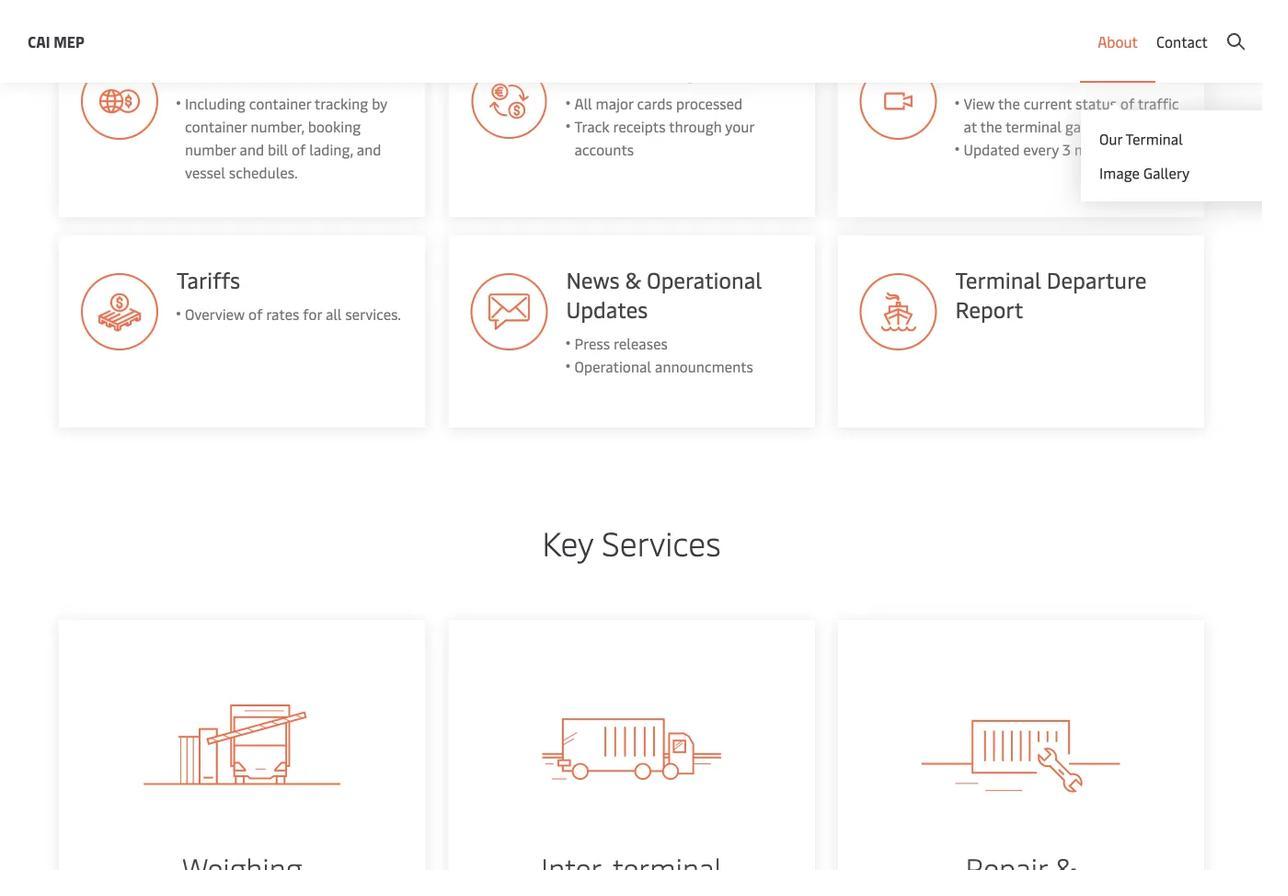 Task type: locate. For each thing, give the bounding box(es) containing it.
3
[[1063, 139, 1072, 159]]

terminal
[[993, 129, 1050, 149], [956, 264, 1042, 294]]

about button
[[1098, 0, 1139, 83]]

container
[[249, 93, 311, 113], [185, 116, 247, 136]]

gallery
[[1011, 163, 1057, 183]]

the right the at
[[981, 116, 1003, 136]]

our terminal
[[967, 129, 1050, 149]]

services for online services
[[245, 54, 326, 84]]

services.
[[346, 304, 401, 324]]

our
[[967, 129, 990, 149]]

number
[[185, 139, 236, 159]]

of inside "view the current status of traffic at the terminal gate. updated every 3 minutes."
[[1121, 93, 1135, 113]]

view
[[964, 93, 996, 113]]

and up schedules.
[[240, 139, 264, 159]]

gate
[[956, 54, 1002, 84]]

apm_icons_v3_gate services image
[[110, 687, 374, 812]]

1 horizontal spatial of
[[292, 139, 306, 159]]

and right the lading,
[[357, 139, 382, 159]]

0 vertical spatial services
[[245, 54, 326, 84]]

receipts
[[613, 116, 666, 136]]

1 vertical spatial terminal
[[956, 264, 1042, 294]]

of left the traffic at the top of the page
[[1121, 93, 1135, 113]]

services for key services
[[602, 520, 721, 565]]

apm_icons_v3_gate services link
[[59, 620, 426, 871]]

1 horizontal spatial container
[[249, 93, 311, 113]]

news & operational updates
[[566, 264, 762, 324]]

0 horizontal spatial container
[[185, 116, 247, 136]]

gate cam image
[[860, 62, 938, 140]]

online for online billing
[[566, 54, 629, 84]]

operational inside news & operational updates
[[647, 264, 762, 294]]

image
[[967, 163, 1007, 183]]

cai
[[28, 31, 50, 51]]

1 vertical spatial services
[[602, 520, 721, 565]]

2 vertical spatial of
[[249, 304, 263, 324]]

news and newsletter subscription - 115 image
[[471, 273, 548, 351]]

operational inside press releases operational announcments
[[575, 356, 652, 376]]

services
[[245, 54, 326, 84], [602, 520, 721, 565]]

login
[[1097, 17, 1133, 37]]

gate cam
[[956, 54, 1051, 84]]

0 vertical spatial operational
[[647, 264, 762, 294]]

0 vertical spatial of
[[1121, 93, 1135, 113]]

operational right &
[[647, 264, 762, 294]]

book online services - 105 image
[[81, 62, 158, 140]]

online up 'all'
[[566, 54, 629, 84]]

login / create account
[[1097, 17, 1246, 37]]

traffic
[[1139, 93, 1180, 113]]

press
[[575, 333, 610, 353]]

minutes.
[[1075, 139, 1132, 159]]

0 horizontal spatial online
[[177, 54, 240, 84]]

container down including
[[185, 116, 247, 136]]

cards
[[637, 93, 673, 113]]

the right view at the top
[[999, 93, 1021, 113]]

tariffs
[[177, 264, 240, 294]]

container up the number,
[[249, 93, 311, 113]]

vessel schedule-tracking-updates - 62 image
[[860, 273, 938, 351]]

key services
[[543, 520, 721, 565]]

for
[[303, 304, 322, 324]]

terminal departure report
[[956, 264, 1148, 324]]

and
[[240, 139, 264, 159], [357, 139, 382, 159]]

vessel
[[185, 162, 226, 182]]

cai mep
[[28, 31, 84, 51]]

2 horizontal spatial of
[[1121, 93, 1135, 113]]

major
[[596, 93, 634, 113]]

online for online services
[[177, 54, 240, 84]]

all
[[326, 304, 342, 324]]

our terminal link
[[967, 129, 1100, 149]]

0 vertical spatial container
[[249, 93, 311, 113]]

operational
[[647, 264, 762, 294], [575, 356, 652, 376]]

booking
[[308, 116, 361, 136]]

mep
[[54, 31, 84, 51]]

apm_icons_v3_maintenance &amp; repair image
[[890, 687, 1153, 812]]

overview of rates for all services.
[[185, 304, 401, 324]]

accounts
[[575, 139, 634, 159]]

1 horizontal spatial and
[[357, 139, 382, 159]]

2 online from the left
[[566, 54, 629, 84]]

0 vertical spatial terminal
[[993, 129, 1050, 149]]

1 vertical spatial of
[[292, 139, 306, 159]]

of
[[1121, 93, 1135, 113], [292, 139, 306, 159], [249, 304, 263, 324]]

1 horizontal spatial services
[[602, 520, 721, 565]]

apm_icons_v3_transport image
[[500, 687, 764, 812]]

image gallery link
[[967, 163, 1100, 183]]

1 horizontal spatial online
[[566, 54, 629, 84]]

0 horizontal spatial services
[[245, 54, 326, 84]]

apm_icons_v3_transport link
[[449, 620, 815, 871]]

1 vertical spatial container
[[185, 116, 247, 136]]

of left rates
[[249, 304, 263, 324]]

0 horizontal spatial and
[[240, 139, 264, 159]]

operational for releases
[[575, 356, 652, 376]]

online
[[177, 54, 240, 84], [566, 54, 629, 84]]

of right bill
[[292, 139, 306, 159]]

1 vertical spatial operational
[[575, 356, 652, 376]]

tracking
[[315, 93, 368, 113]]

rates
[[266, 304, 300, 324]]

departure
[[1048, 264, 1148, 294]]

1 online from the left
[[177, 54, 240, 84]]

operational down press on the left top of page
[[575, 356, 652, 376]]

news
[[566, 264, 620, 294]]

the
[[999, 93, 1021, 113], [981, 116, 1003, 136]]

online up including
[[177, 54, 240, 84]]



Task type: vqa. For each thing, say whether or not it's contained in the screenshot.
bottommost Saved
no



Task type: describe. For each thing, give the bounding box(es) containing it.
login / create account link
[[1063, 0, 1246, 54]]

terminal departure report link
[[838, 235, 1205, 428]]

report
[[956, 294, 1024, 324]]

apmt icon 100 image
[[471, 62, 548, 140]]

releases
[[614, 333, 668, 353]]

0 vertical spatial the
[[999, 93, 1021, 113]]

1 vertical spatial the
[[981, 116, 1003, 136]]

your
[[726, 116, 755, 136]]

processed
[[676, 93, 743, 113]]

lading,
[[310, 139, 353, 159]]

key
[[543, 520, 594, 565]]

/
[[1136, 17, 1142, 37]]

terminal
[[1006, 116, 1063, 136]]

at
[[964, 116, 978, 136]]

&
[[625, 264, 642, 294]]

view the current status of traffic at the terminal gate. updated every 3 minutes.
[[964, 93, 1180, 159]]

2 and from the left
[[357, 139, 382, 159]]

about
[[1098, 32, 1139, 51]]

contact button
[[1157, 0, 1209, 83]]

cam
[[1007, 54, 1051, 84]]

status
[[1076, 93, 1118, 113]]

account
[[1191, 17, 1246, 37]]

overview
[[185, 304, 245, 324]]

updated
[[964, 139, 1021, 159]]

current
[[1025, 93, 1073, 113]]

gate.
[[1066, 116, 1099, 136]]

image gallery
[[967, 163, 1057, 183]]

track
[[575, 116, 610, 136]]

by
[[372, 93, 387, 113]]

through
[[669, 116, 722, 136]]

updates
[[566, 294, 648, 324]]

0 horizontal spatial of
[[249, 304, 263, 324]]

create
[[1145, 17, 1188, 37]]

press releases operational announcments
[[575, 333, 754, 376]]

contact
[[1157, 32, 1209, 51]]

announcments
[[655, 356, 754, 376]]

operational for &
[[647, 264, 762, 294]]

including container tracking by container number, booking number  and bill of lading, and vessel schedules.
[[185, 93, 387, 182]]

every
[[1024, 139, 1060, 159]]

including
[[185, 93, 246, 113]]

1 and from the left
[[240, 139, 264, 159]]

all
[[575, 93, 592, 113]]

online billing
[[566, 54, 696, 84]]

tariffs - 131 image
[[81, 273, 158, 351]]

all major cards processed track receipts through your accounts
[[575, 93, 755, 159]]

terminal inside terminal departure report
[[956, 264, 1042, 294]]

cai mep link
[[28, 30, 84, 53]]

online services
[[177, 54, 326, 84]]

of inside "including container tracking by container number, booking number  and bill of lading, and vessel schedules."
[[292, 139, 306, 159]]

apm_icons_v3_maintenance &amp; repair link
[[838, 620, 1205, 871]]

number,
[[251, 116, 305, 136]]

billing
[[635, 54, 696, 84]]

bill
[[268, 139, 288, 159]]

schedules.
[[229, 162, 298, 182]]



